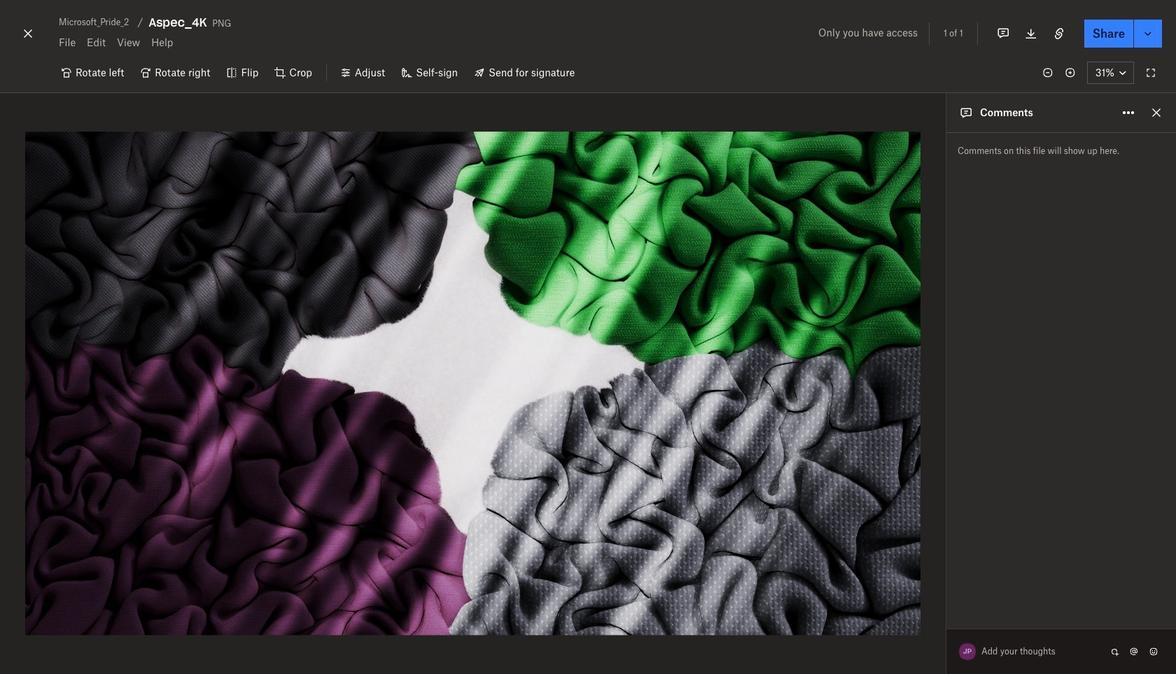 Task type: describe. For each thing, give the bounding box(es) containing it.
add your thoughts image
[[982, 644, 1095, 659]]

Add your thoughts text field
[[982, 641, 1106, 663]]



Task type: vqa. For each thing, say whether or not it's contained in the screenshot.
Aspec_4K.png image
yes



Task type: locate. For each thing, give the bounding box(es) containing it.
close image
[[20, 22, 36, 45]]

aspec_4k.png image
[[25, 132, 921, 635], [25, 132, 921, 635]]

close right sidebar image
[[1148, 104, 1165, 121]]



